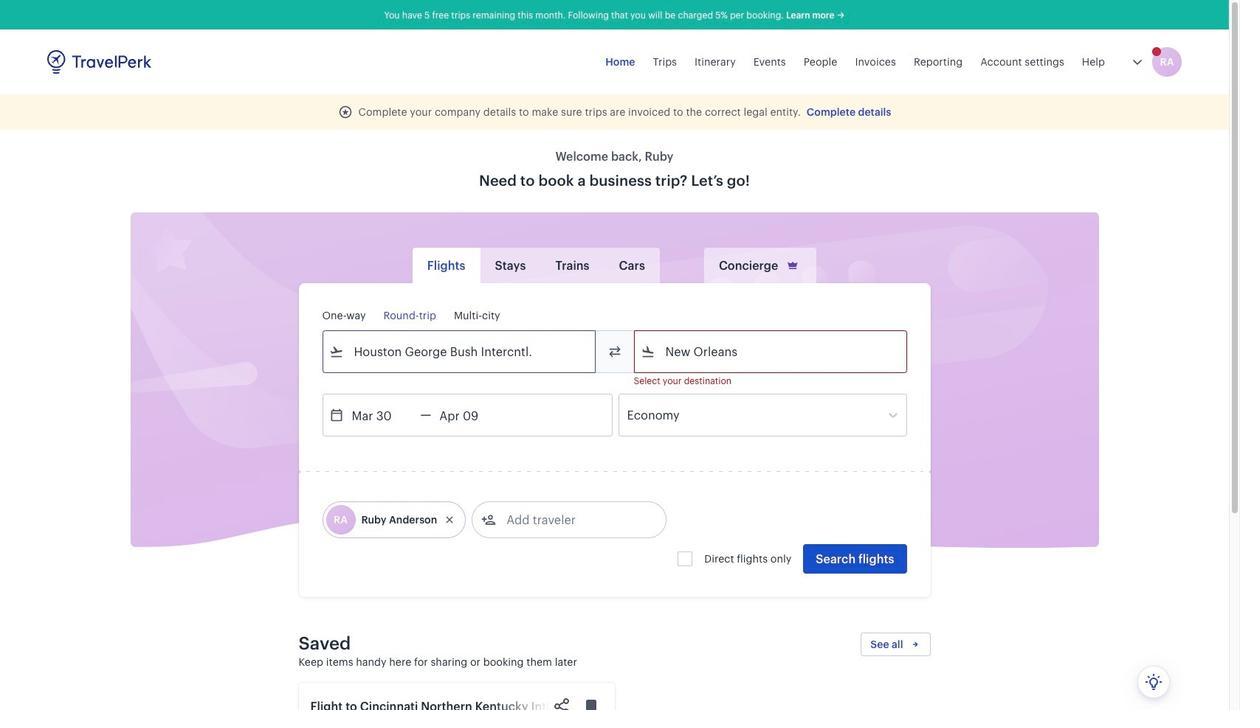Task type: vqa. For each thing, say whether or not it's contained in the screenshot.
Choose Friday, August 23, 2024 as your check-out date. It's available. icon
no



Task type: locate. For each thing, give the bounding box(es) containing it.
From search field
[[344, 340, 575, 364]]

Add traveler search field
[[496, 509, 650, 532]]

To search field
[[655, 340, 887, 364]]

Return text field
[[431, 395, 508, 436]]

Depart text field
[[344, 395, 420, 436]]



